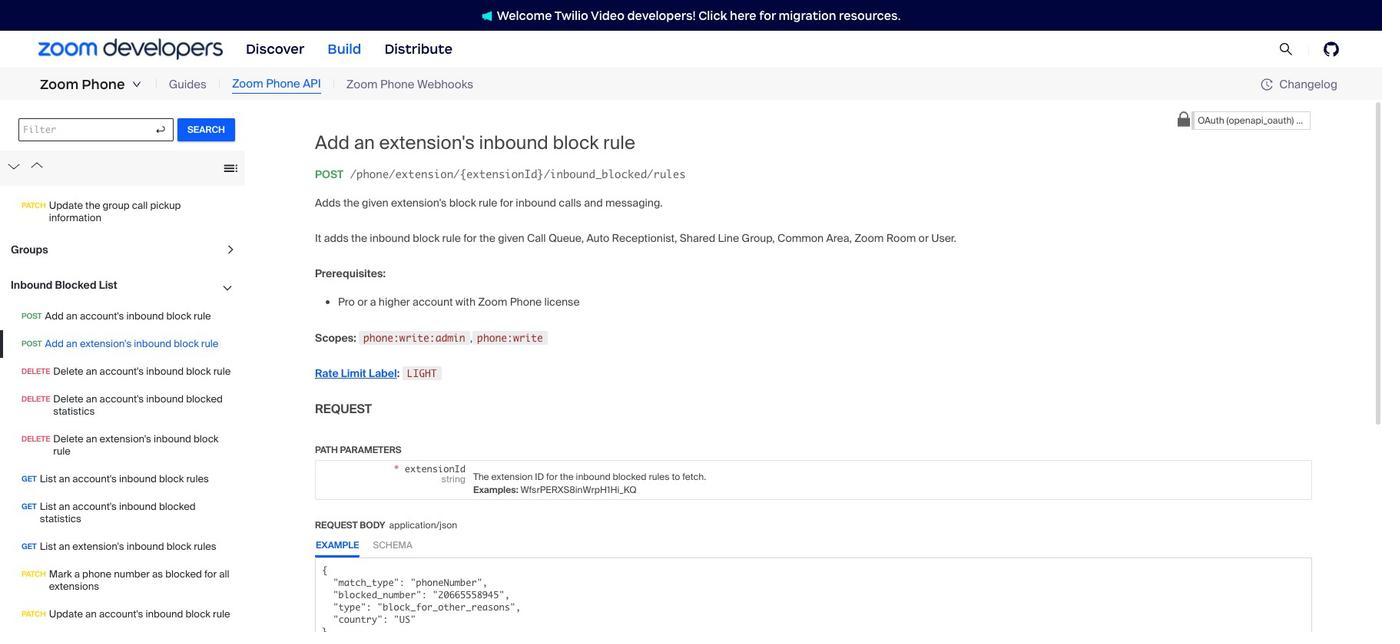 Task type: locate. For each thing, give the bounding box(es) containing it.
1 vertical spatial request
[[315, 519, 358, 532]]

0 horizontal spatial phone
[[82, 76, 125, 93]]

for
[[759, 8, 776, 23]]

body
[[360, 519, 385, 532]]

welcome twilio video developers! click here for migration resources. link
[[466, 7, 916, 23]]

click
[[699, 8, 727, 23]]

zoom
[[40, 76, 79, 93], [232, 76, 263, 92], [346, 77, 378, 92]]

1 horizontal spatial zoom
[[232, 76, 263, 92]]

phone for zoom phone webhooks
[[380, 77, 415, 92]]

api
[[303, 76, 321, 92]]

1 request from the top
[[315, 401, 372, 417]]

zoom for zoom phone webhooks
[[346, 77, 378, 92]]

resources.
[[839, 8, 901, 23]]

request left body
[[315, 519, 358, 532]]

parameters
[[340, 444, 402, 456]]

zoom for zoom phone api
[[232, 76, 263, 92]]

1 phone from the left
[[82, 76, 125, 93]]

1 zoom from the left
[[40, 76, 79, 93]]

2 request from the top
[[315, 519, 358, 532]]

phone left "down" "icon" at left top
[[82, 76, 125, 93]]

github image
[[1324, 41, 1339, 57]]

guides link
[[169, 76, 207, 93]]

zoom phone api
[[232, 76, 321, 92]]

path parameters
[[315, 444, 402, 456]]

zoom phone api link
[[232, 76, 321, 94]]

search image
[[1279, 42, 1293, 56]]

2 horizontal spatial zoom
[[346, 77, 378, 92]]

2 horizontal spatial phone
[[380, 77, 415, 92]]

notification image
[[482, 11, 497, 21], [482, 11, 492, 21]]

request
[[315, 401, 372, 417], [315, 519, 358, 532]]

1 horizontal spatial phone
[[266, 76, 300, 92]]

request up path parameters
[[315, 401, 372, 417]]

3 phone from the left
[[380, 77, 415, 92]]

phone
[[82, 76, 125, 93], [266, 76, 300, 92], [380, 77, 415, 92]]

0 horizontal spatial zoom
[[40, 76, 79, 93]]

down image
[[132, 80, 141, 89]]

0 vertical spatial request
[[315, 401, 372, 417]]

phone left api
[[266, 76, 300, 92]]

2 phone from the left
[[266, 76, 300, 92]]

zoom phone webhooks
[[346, 77, 473, 92]]

phone left webhooks
[[380, 77, 415, 92]]

3 zoom from the left
[[346, 77, 378, 92]]

2 zoom from the left
[[232, 76, 263, 92]]



Task type: describe. For each thing, give the bounding box(es) containing it.
phone for zoom phone
[[82, 76, 125, 93]]

github image
[[1324, 41, 1339, 57]]

request body application/json
[[315, 519, 457, 532]]

video
[[591, 8, 625, 23]]

zoom for zoom phone
[[40, 76, 79, 93]]

zoom developer logo image
[[38, 39, 223, 60]]

migration
[[779, 8, 836, 23]]

developers!
[[627, 8, 696, 23]]

zoom phone webhooks link
[[346, 76, 473, 93]]

request for request body application/json
[[315, 519, 358, 532]]

zoom phone
[[40, 76, 125, 93]]

search image
[[1279, 42, 1293, 56]]

changelog link
[[1261, 76, 1338, 92]]

phone for zoom phone api
[[266, 76, 300, 92]]

changelog
[[1280, 76, 1338, 92]]

welcome twilio video developers! click here for migration resources.
[[497, 8, 901, 23]]

webhooks
[[417, 77, 473, 92]]

guides
[[169, 77, 207, 92]]

history image
[[1261, 78, 1280, 91]]

application/json
[[389, 519, 457, 532]]

history image
[[1261, 78, 1274, 91]]

twilio
[[555, 8, 589, 23]]

welcome
[[497, 8, 552, 23]]

path
[[315, 444, 338, 456]]

request for request
[[315, 401, 372, 417]]

here
[[730, 8, 757, 23]]



Task type: vqa. For each thing, say whether or not it's contained in the screenshot.
Zoom corresponding to Zoom Phone API
yes



